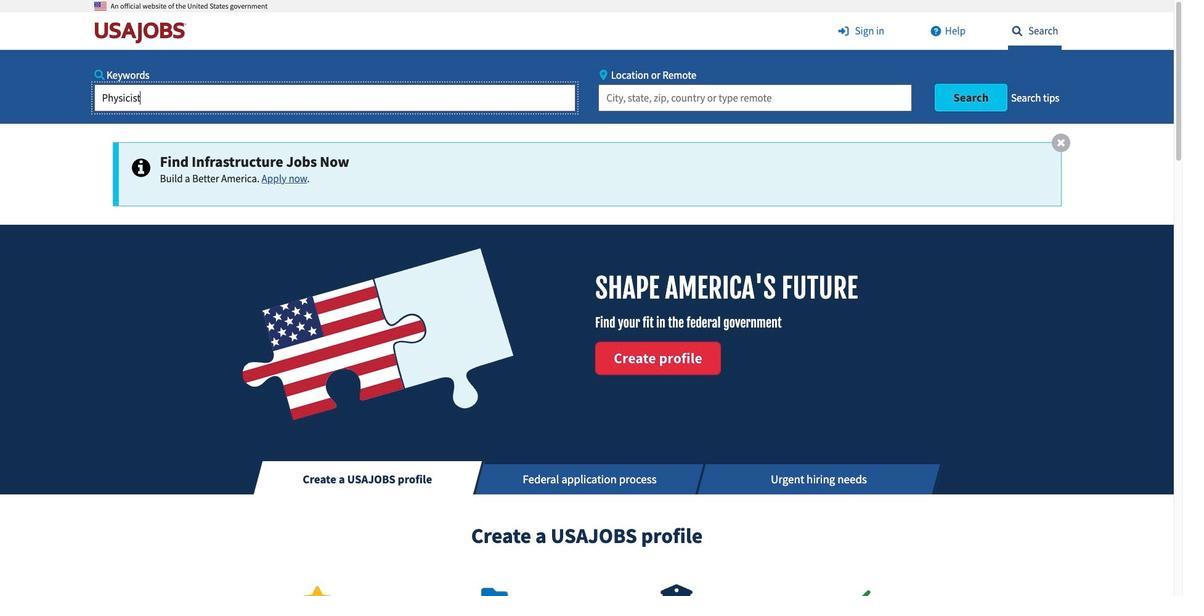 Task type: locate. For each thing, give the bounding box(es) containing it.
main content
[[0, 225, 1175, 597]]

main navigation element
[[0, 12, 1175, 124]]

alert
[[113, 134, 1071, 206]]

usajobs logo image
[[94, 22, 191, 44]]



Task type: vqa. For each thing, say whether or not it's contained in the screenshot.
Help icon
yes



Task type: describe. For each thing, give the bounding box(es) containing it.
help image
[[927, 26, 946, 36]]

header element
[[0, 0, 1175, 124]]

City, state, zip, country or type remote text field
[[599, 84, 912, 111]]

Job title, dept., agency, series or occupation text field
[[94, 84, 576, 111]]

puzzle pieces image
[[236, 243, 519, 430]]

job search image
[[1008, 26, 1027, 36]]

u.s. flag image
[[94, 0, 106, 12]]



